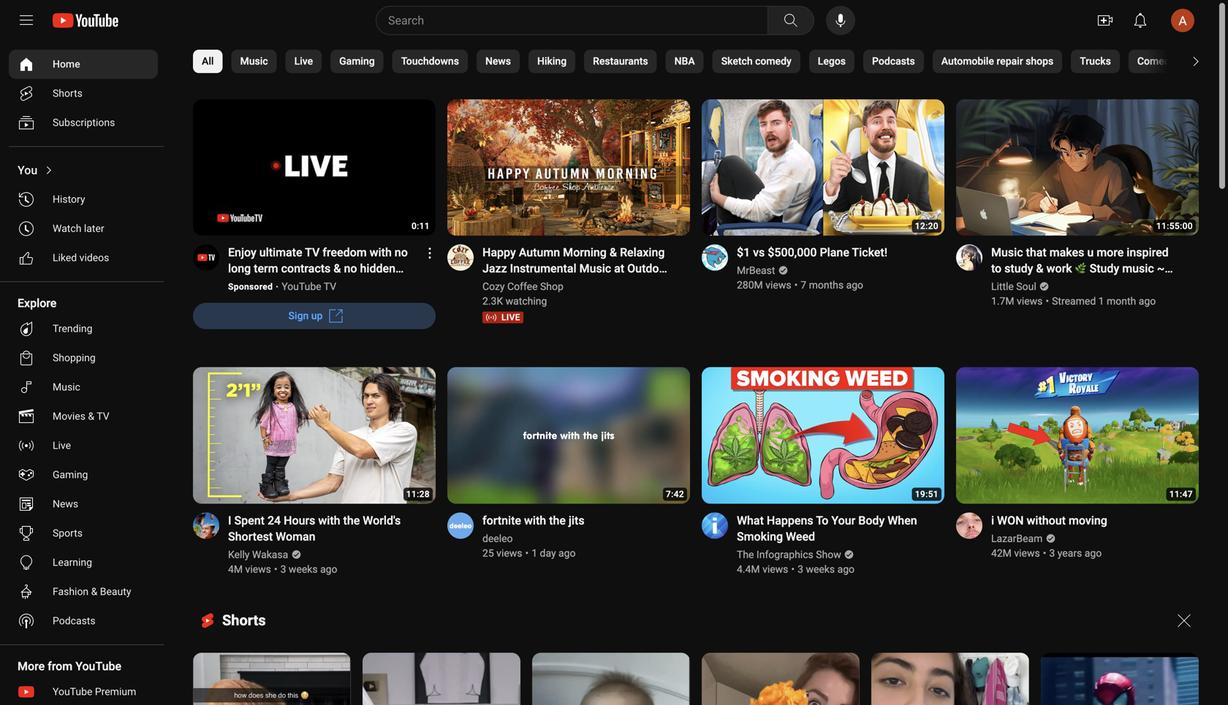 Task type: describe. For each thing, give the bounding box(es) containing it.
0 vertical spatial live
[[294, 55, 313, 67]]

happy autumn morning & relaxing jazz instrumental music at outdoor coffee shop ambience for working by cozy coffee shop 1,725,707 views element
[[483, 245, 673, 292]]

the infographics show
[[737, 549, 841, 561]]

sign up link
[[193, 303, 436, 330]]

0 vertical spatial shorts
[[53, 87, 83, 99]]

kelly
[[228, 549, 250, 561]]

ago right month
[[1139, 296, 1156, 308]]

fees.
[[228, 278, 254, 292]]

little soul image
[[956, 245, 983, 271]]

0:11 link
[[193, 99, 436, 238]]

shop inside the happy autumn morning & relaxing jazz instrumental music at outdoor coffee shop ambience for working
[[520, 278, 547, 292]]

fortnite with the jits
[[483, 514, 585, 528]]

streamed
[[1052, 296, 1096, 308]]

cozy
[[483, 281, 505, 293]]

19 minutes, 51 seconds element
[[915, 489, 939, 500]]

home
[[53, 58, 80, 70]]

12 minutes, 20 seconds element
[[915, 221, 939, 232]]

1 vertical spatial youtube
[[75, 660, 121, 674]]

2 the from the left
[[549, 514, 566, 528]]

relax/
[[1018, 278, 1048, 292]]

long
[[228, 262, 251, 276]]

& inside enjoy ultimate tv freedom with no long term contracts & no hidden fees.
[[334, 262, 341, 276]]

kelly wakasa link
[[228, 548, 289, 563]]

deeleo
[[483, 533, 513, 545]]

fortnite with the jits by deeleo 25 views 1 day ago 7 minutes, 42 seconds element
[[483, 513, 585, 529]]

little soul link
[[991, 280, 1038, 294]]

study
[[1090, 262, 1120, 276]]

7:42 link
[[447, 368, 690, 506]]

hours
[[284, 514, 315, 528]]

woman
[[276, 530, 316, 544]]

with for freedom
[[370, 246, 392, 260]]

25 views
[[483, 548, 522, 560]]

streamed 1 month ago
[[1052, 296, 1156, 308]]

working
[[623, 278, 667, 292]]

news inside "tab list"
[[485, 55, 511, 67]]

11 minutes, 47 seconds element
[[1170, 489, 1193, 500]]

u
[[1087, 246, 1094, 260]]

3 for 24
[[280, 564, 286, 576]]

shops
[[1026, 55, 1054, 67]]

i spent 24 hours with the world's shortest woman by kelly wakasa 4,000,055 views 3 weeks ago 11 minutes, 28 seconds element
[[228, 513, 418, 545]]

videos
[[79, 252, 109, 264]]

i spent 24 hours with the world's shortest woman
[[228, 514, 401, 544]]

shop inside cozy coffee shop 2.3k watching
[[540, 281, 564, 293]]

later
[[84, 223, 104, 235]]

autumn
[[519, 246, 560, 260]]

freedom
[[323, 246, 367, 260]]

happy autumn morning & relaxing jazz instrumental music at outdoor coffee shop ambience for working link
[[483, 245, 673, 292]]

11 minutes, 28 seconds element
[[406, 489, 430, 500]]

relief
[[1087, 278, 1113, 292]]

weeks for shortest
[[289, 564, 318, 576]]

7 months ago
[[801, 279, 864, 292]]

24
[[268, 514, 281, 528]]

3 for without
[[1050, 548, 1055, 560]]

all
[[202, 55, 214, 67]]

study
[[1005, 262, 1033, 276]]

weeks for weed
[[806, 564, 835, 576]]

hidden
[[360, 262, 396, 276]]

live
[[502, 313, 520, 323]]

restaurants
[[593, 55, 648, 67]]

instrumental
[[510, 262, 577, 276]]

views for happens
[[763, 564, 788, 576]]

automobile
[[942, 55, 994, 67]]

movies & tv
[[53, 411, 109, 423]]

music that makes u more inspired to study & work 🌿 study music ~ lofi / relax/ stress relief link
[[991, 245, 1182, 292]]

ago for i spent 24 hours with the world's shortest woman
[[320, 564, 337, 576]]

months
[[809, 279, 844, 292]]

what happens to your body when smoking weed link
[[737, 513, 927, 545]]

history
[[53, 193, 85, 205]]

the inside i spent 24 hours with the world's shortest woman
[[343, 514, 360, 528]]

12:20 link
[[702, 99, 945, 238]]

sponsored
[[228, 282, 273, 292]]

the infographics show image
[[702, 513, 728, 539]]

movies
[[53, 411, 85, 423]]

world's
[[363, 514, 401, 528]]

go to channel: youtube tv. element
[[282, 281, 336, 293]]

0 vertical spatial 1
[[1099, 296, 1104, 308]]

outdoor
[[627, 262, 670, 276]]

280m
[[737, 279, 763, 292]]

0 horizontal spatial gaming
[[53, 469, 88, 481]]

12:20
[[915, 221, 939, 232]]

music inside music that makes u more inspired to study & work 🌿 study music ~ lofi / relax/ stress relief
[[991, 246, 1023, 260]]

soul
[[1017, 281, 1037, 293]]

premium
[[95, 686, 136, 698]]

youtube for premium
[[53, 686, 92, 698]]

comedy
[[755, 55, 792, 67]]

touchdowns
[[401, 55, 459, 67]]

$1
[[737, 246, 750, 260]]

more
[[18, 660, 45, 674]]

0 horizontal spatial podcasts
[[53, 615, 95, 627]]

deeleo link
[[483, 532, 514, 547]]

happy autumn morning & relaxing jazz instrumental music at outdoor coffee shop ambience for working
[[483, 246, 670, 292]]

youtube for tv
[[282, 281, 321, 293]]

3 weeks ago for shortest
[[280, 564, 337, 576]]

coffee inside the happy autumn morning & relaxing jazz instrumental music at outdoor coffee shop ambience for working
[[483, 278, 518, 292]]

7:42
[[666, 489, 684, 500]]

infographics
[[757, 549, 814, 561]]

at
[[614, 262, 625, 276]]

$1 vs $500,000 plane ticket! by mrbeast 280,262,421 views 7 months ago 12 minutes, 20 seconds element
[[737, 245, 888, 261]]

up
[[311, 310, 323, 322]]

wakasa
[[252, 549, 288, 561]]

3 for to
[[798, 564, 804, 576]]

liked
[[53, 252, 77, 264]]

& inside music that makes u more inspired to study & work 🌿 study music ~ lofi / relax/ stress relief
[[1036, 262, 1044, 276]]

1 vertical spatial shorts
[[222, 612, 266, 630]]

views for won
[[1014, 548, 1040, 560]]

cozy coffee shop link
[[483, 280, 565, 294]]

4.4m views
[[737, 564, 788, 576]]

mrbeast
[[737, 265, 775, 277]]

sign up
[[288, 310, 323, 322]]

automobile repair shops
[[942, 55, 1054, 67]]

i spent 24 hours with the world's shortest woman link
[[228, 513, 418, 545]]

contracts
[[281, 262, 331, 276]]

ago for what happens to your body when smoking weed
[[838, 564, 855, 576]]

lofi
[[991, 278, 1008, 292]]

little
[[991, 281, 1014, 293]]

ticket!
[[852, 246, 888, 260]]

vs
[[753, 246, 765, 260]]

25
[[483, 548, 494, 560]]

tv for ultimate
[[305, 246, 320, 260]]

to
[[991, 262, 1002, 276]]

day
[[540, 548, 556, 560]]

0 vertical spatial gaming
[[339, 55, 375, 67]]

1.7m
[[991, 296, 1015, 308]]

Sign up text field
[[288, 310, 323, 322]]

learning
[[53, 557, 92, 569]]

/
[[1011, 278, 1015, 292]]

kelly wakasa image
[[193, 513, 219, 539]]

lazarbeam image
[[956, 513, 983, 539]]



Task type: locate. For each thing, give the bounding box(es) containing it.
0 horizontal spatial live
[[53, 440, 71, 452]]

None search field
[[349, 6, 817, 35]]

0 horizontal spatial 3
[[280, 564, 286, 576]]

go to channel: youtube tv. image
[[193, 245, 219, 271]]

$1 vs $500,000 plane ticket! link
[[737, 245, 888, 261]]

no down freedom
[[344, 262, 357, 276]]

mrbeast image
[[702, 245, 728, 271]]

weeks down woman
[[289, 564, 318, 576]]

1 horizontal spatial 3 weeks ago
[[798, 564, 855, 576]]

2.3k
[[483, 296, 503, 308]]

for
[[606, 278, 620, 292]]

shop up watching
[[520, 278, 547, 292]]

0 vertical spatial no
[[395, 246, 408, 260]]

tv down contracts
[[324, 281, 336, 293]]

ago for i won without moving
[[1085, 548, 1102, 560]]

& down freedom
[[334, 262, 341, 276]]

stress
[[1051, 278, 1084, 292]]

ago right years
[[1085, 548, 1102, 560]]

0 horizontal spatial shorts
[[53, 87, 83, 99]]

youtube up youtube premium
[[75, 660, 121, 674]]

youtube down more from youtube at the bottom
[[53, 686, 92, 698]]

spent
[[234, 514, 265, 528]]

years
[[1058, 548, 1082, 560]]

ad - enjoy ultimate tv freedom with no long term contracts & no hidden fees. - 11 seconds - watch across your devices and start streaming the tv you love. - youtube tv - play video element
[[228, 245, 418, 292]]

1 vertical spatial news
[[53, 498, 78, 510]]

music right all
[[240, 55, 268, 67]]

gaming left "touchdowns"
[[339, 55, 375, 67]]

0 vertical spatial tv
[[305, 246, 320, 260]]

shorts down home
[[53, 87, 83, 99]]

11:28 link
[[193, 368, 436, 506]]

views down kelly wakasa link
[[245, 564, 271, 576]]

little soul
[[991, 281, 1037, 293]]

history link
[[9, 185, 158, 214], [9, 185, 158, 214]]

1 horizontal spatial 3
[[798, 564, 804, 576]]

tv for &
[[97, 411, 109, 423]]

1 vertical spatial 1
[[532, 548, 537, 560]]

2 vertical spatial youtube
[[53, 686, 92, 698]]

1 vertical spatial no
[[344, 262, 357, 276]]

4m
[[228, 564, 243, 576]]

tv right movies
[[97, 411, 109, 423]]

inspired
[[1127, 246, 1169, 260]]

1 left the day
[[532, 548, 537, 560]]

with right the fortnite on the bottom of page
[[524, 514, 546, 528]]

gaming
[[339, 55, 375, 67], [53, 469, 88, 481]]

i won without moving
[[991, 514, 1108, 528]]

podcasts down fashion
[[53, 615, 95, 627]]

youtube
[[282, 281, 321, 293], [75, 660, 121, 674], [53, 686, 92, 698]]

Search text field
[[388, 11, 765, 30]]

0 horizontal spatial weeks
[[289, 564, 318, 576]]

music
[[1123, 262, 1154, 276]]

shop down instrumental
[[540, 281, 564, 293]]

ago for fortnite with the jits
[[559, 548, 576, 560]]

1 horizontal spatial podcasts
[[872, 55, 915, 67]]

coffee up watching
[[507, 281, 538, 293]]

lazarbeam link
[[991, 532, 1044, 547]]

watch
[[53, 223, 81, 235]]

makes
[[1050, 246, 1085, 260]]

happens
[[767, 514, 814, 528]]

ago right the day
[[559, 548, 576, 560]]

the infographics show link
[[737, 548, 842, 563]]

1 vertical spatial live
[[53, 440, 71, 452]]

3 down wakasa
[[280, 564, 286, 576]]

sketch
[[721, 55, 753, 67]]

nba
[[675, 55, 695, 67]]

music inside "tab list"
[[240, 55, 268, 67]]

tv inside enjoy ultimate tv freedom with no long term contracts & no hidden fees.
[[305, 246, 320, 260]]

avatar image image
[[1171, 9, 1195, 32]]

i won without moving link
[[991, 513, 1108, 529]]

coffee
[[483, 278, 518, 292], [507, 281, 538, 293]]

i
[[228, 514, 231, 528]]

1 horizontal spatial with
[[370, 246, 392, 260]]

shop
[[520, 278, 547, 292], [540, 281, 564, 293]]

3 weeks ago
[[280, 564, 337, 576], [798, 564, 855, 576]]

7 minutes, 42 seconds element
[[666, 489, 684, 500]]

learning link
[[9, 548, 158, 578], [9, 548, 158, 578]]

shortest
[[228, 530, 273, 544]]

body
[[859, 514, 885, 528]]

1 vertical spatial tv
[[324, 281, 336, 293]]

0 vertical spatial podcasts
[[872, 55, 915, 67]]

views down soul
[[1017, 296, 1043, 308]]

what happens to your body when smoking weed by the infographics show 4,465,882 views 3 weeks ago 19 minutes element
[[737, 513, 927, 545]]

3 weeks ago down woman
[[280, 564, 337, 576]]

2 horizontal spatial 3
[[1050, 548, 1055, 560]]

music up movies
[[53, 381, 80, 393]]

0:11 button
[[193, 99, 436, 238]]

42m views
[[991, 548, 1040, 560]]

views for with
[[497, 548, 522, 560]]

jazz
[[483, 262, 507, 276]]

1 horizontal spatial weeks
[[806, 564, 835, 576]]

plane
[[820, 246, 850, 260]]

gaming down movies
[[53, 469, 88, 481]]

views for spent
[[245, 564, 271, 576]]

& up at
[[610, 246, 617, 260]]

$1 vs $500,000 plane ticket!
[[737, 246, 888, 260]]

4.4m
[[737, 564, 760, 576]]

11:47 link
[[956, 368, 1199, 506]]

views for that
[[1017, 296, 1043, 308]]

tv
[[305, 246, 320, 260], [324, 281, 336, 293], [97, 411, 109, 423]]

2 3 weeks ago from the left
[[798, 564, 855, 576]]

month
[[1107, 296, 1136, 308]]

views down 'deeleo' link
[[497, 548, 522, 560]]

fortnite with the jits link
[[483, 513, 585, 529]]

1 horizontal spatial 1
[[1099, 296, 1104, 308]]

280m views
[[737, 279, 792, 292]]

work
[[1047, 262, 1072, 276]]

2 horizontal spatial tv
[[324, 281, 336, 293]]

0 horizontal spatial tv
[[97, 411, 109, 423]]

subscriptions
[[53, 117, 115, 129]]

tv up contracts
[[305, 246, 320, 260]]

3 weeks ago down show
[[798, 564, 855, 576]]

1 horizontal spatial shorts
[[222, 612, 266, 630]]

without
[[1027, 514, 1066, 528]]

sketch comedy
[[721, 55, 792, 67]]

explore
[[18, 296, 57, 310]]

3 weeks ago for weed
[[798, 564, 855, 576]]

1 horizontal spatial gaming
[[339, 55, 375, 67]]

podcasts right legos
[[872, 55, 915, 67]]

more from youtube
[[18, 660, 121, 674]]

0 horizontal spatial the
[[343, 514, 360, 528]]

show
[[816, 549, 841, 561]]

11 seconds element
[[412, 221, 430, 232]]

with inside enjoy ultimate tv freedom with no long term contracts & no hidden fees.
[[370, 246, 392, 260]]

views for vs
[[766, 279, 792, 292]]

news
[[485, 55, 511, 67], [53, 498, 78, 510]]

trucks
[[1080, 55, 1111, 67]]

views down lazarbeam link on the bottom right of the page
[[1014, 548, 1040, 560]]

music down "morning"
[[579, 262, 611, 276]]

youtube tv
[[282, 281, 336, 293]]

1 horizontal spatial the
[[549, 514, 566, 528]]

fashion & beauty link
[[9, 578, 158, 607], [9, 578, 158, 607]]

music that makes u more inspired to study & work 🌿 study music ~ lofi / relax/ stress relief by little soul 1,717,214 views streamed 1 month ago 11 hours, 55 minutes element
[[991, 245, 1182, 292]]

0 horizontal spatial no
[[344, 262, 357, 276]]

& down that
[[1036, 262, 1044, 276]]

2 vertical spatial tv
[[97, 411, 109, 423]]

0 horizontal spatial 1
[[532, 548, 537, 560]]

your
[[832, 514, 856, 528]]

music inside the happy autumn morning & relaxing jazz instrumental music at outdoor coffee shop ambience for working
[[579, 262, 611, 276]]

2 weeks from the left
[[806, 564, 835, 576]]

ago right months
[[846, 279, 864, 292]]

no up hidden at left top
[[395, 246, 408, 260]]

the left world's
[[343, 514, 360, 528]]

coffee inside cozy coffee shop 2.3k watching
[[507, 281, 538, 293]]

podcasts link
[[9, 607, 158, 636], [9, 607, 158, 636]]

1 vertical spatial podcasts
[[53, 615, 95, 627]]

1 3 weeks ago from the left
[[280, 564, 337, 576]]

term
[[254, 262, 278, 276]]

with right hours
[[318, 514, 340, 528]]

news up 'sports'
[[53, 498, 78, 510]]

with up hidden at left top
[[370, 246, 392, 260]]

1 horizontal spatial news
[[485, 55, 511, 67]]

1 horizontal spatial live
[[294, 55, 313, 67]]

11:47
[[1170, 489, 1193, 500]]

ago down show
[[838, 564, 855, 576]]

shorts down 4m views
[[222, 612, 266, 630]]

ago down i spent 24 hours with the world's shortest woman by kelly wakasa 4,000,055 views 3 weeks ago 11 minutes, 28 seconds element
[[320, 564, 337, 576]]

the
[[343, 514, 360, 528], [549, 514, 566, 528]]

repair
[[997, 55, 1023, 67]]

weeks down show
[[806, 564, 835, 576]]

smoking
[[737, 530, 783, 544]]

ago for $1 vs $500,000 plane ticket!
[[846, 279, 864, 292]]

hiking
[[537, 55, 567, 67]]

with inside i spent 24 hours with the world's shortest woman
[[318, 514, 340, 528]]

$500,000
[[768, 246, 817, 260]]

shorts
[[53, 87, 83, 99], [222, 612, 266, 630]]

i
[[991, 514, 994, 528]]

1 horizontal spatial tv
[[305, 246, 320, 260]]

2 horizontal spatial with
[[524, 514, 546, 528]]

& left "beauty"
[[91, 586, 97, 598]]

1 down relief
[[1099, 296, 1104, 308]]

ultimate
[[259, 246, 302, 260]]

music that makes u more inspired to study & work 🌿 study music ~ lofi / relax/ stress relief
[[991, 246, 1169, 292]]

i won without moving by lazarbeam 42,028,052 views 3 years ago 11 minutes, 47 seconds element
[[991, 513, 1108, 529]]

coffee down jazz
[[483, 278, 518, 292]]

0 vertical spatial youtube
[[282, 281, 321, 293]]

news left hiking
[[485, 55, 511, 67]]

0 vertical spatial news
[[485, 55, 511, 67]]

music up to
[[991, 246, 1023, 260]]

0 horizontal spatial news
[[53, 498, 78, 510]]

11:55:00
[[1157, 221, 1193, 232]]

the left jits
[[549, 514, 566, 528]]

&
[[610, 246, 617, 260], [334, 262, 341, 276], [1036, 262, 1044, 276], [88, 411, 94, 423], [91, 586, 97, 598]]

won
[[997, 514, 1024, 528]]

with for hours
[[318, 514, 340, 528]]

tab list containing all
[[193, 41, 1228, 82]]

& inside the happy autumn morning & relaxing jazz instrumental music at outdoor coffee shop ambience for working
[[610, 246, 617, 260]]

cozy coffee shop image
[[447, 245, 474, 271]]

1 vertical spatial gaming
[[53, 469, 88, 481]]

youtube down contracts
[[282, 281, 321, 293]]

11 hours, 55 minutes element
[[1157, 221, 1193, 232]]

ambience
[[550, 278, 603, 292]]

0 horizontal spatial 3 weeks ago
[[280, 564, 337, 576]]

views left 7
[[766, 279, 792, 292]]

fortnite
[[483, 514, 521, 528]]

youtube premium
[[53, 686, 136, 698]]

1 horizontal spatial no
[[395, 246, 408, 260]]

weed
[[786, 530, 815, 544]]

tab list
[[193, 41, 1228, 82]]

fashion
[[53, 586, 89, 598]]

1 weeks from the left
[[289, 564, 318, 576]]

live status
[[483, 312, 523, 324]]

3 down the infographics show link
[[798, 564, 804, 576]]

0 horizontal spatial with
[[318, 514, 340, 528]]

& right movies
[[88, 411, 94, 423]]

1 the from the left
[[343, 514, 360, 528]]

music
[[240, 55, 268, 67], [991, 246, 1023, 260], [579, 262, 611, 276], [53, 381, 80, 393]]

views down infographics
[[763, 564, 788, 576]]

liked videos link
[[9, 243, 158, 273], [9, 243, 158, 273]]

deeleo image
[[447, 513, 474, 539]]

11:28
[[406, 489, 430, 500]]

1.7m views
[[991, 296, 1043, 308]]

3 left years
[[1050, 548, 1055, 560]]



Task type: vqa. For each thing, say whether or not it's contained in the screenshot.
Podcasts inside the tab list
yes



